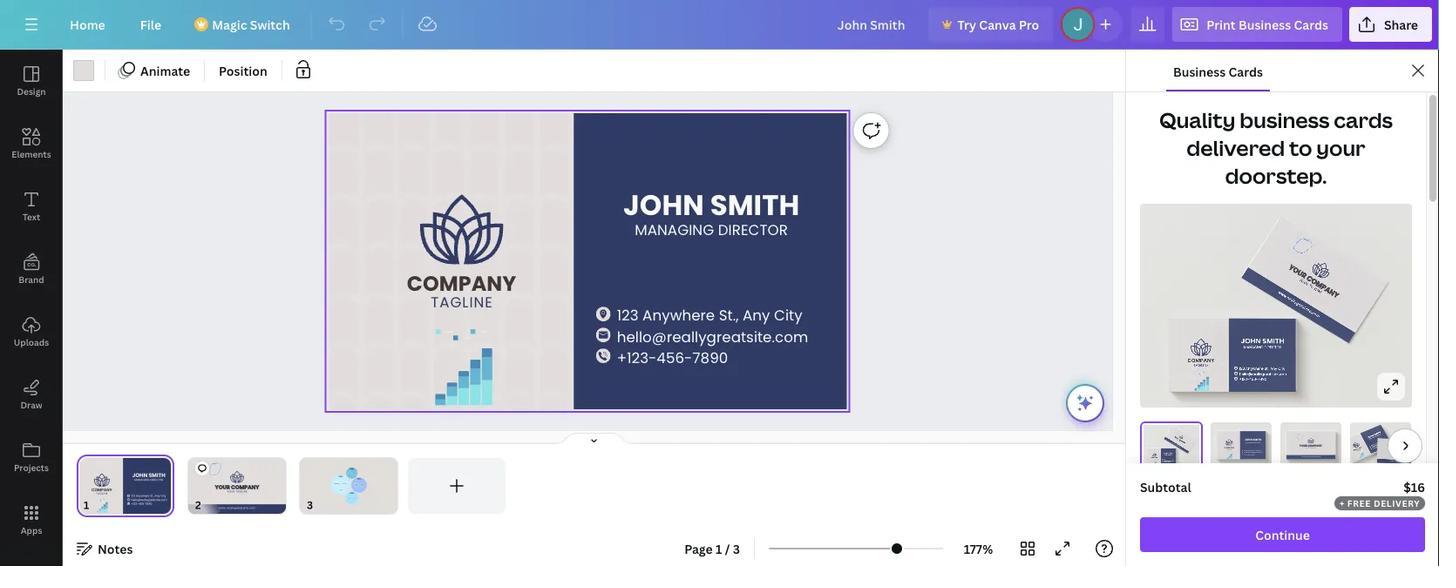 Task type: describe. For each thing, give the bounding box(es) containing it.
try canva pro button
[[928, 7, 1054, 42]]

cards inside business cards button
[[1229, 63, 1264, 80]]

position
[[219, 62, 268, 79]]

456- inside john smith managing director 123 anywhere st., any city hello@reallygreatsite.com +123-456-7890
[[1249, 454, 1252, 456]]

uploads button
[[0, 301, 63, 364]]

print business cards
[[1207, 16, 1329, 33]]

delivered
[[1187, 134, 1286, 162]]

elements button
[[0, 113, 63, 175]]

main menu bar
[[0, 0, 1440, 50]]

share button
[[1350, 7, 1433, 42]]

tagline inside your tagline www.reallygreatsite.com
[[1309, 284, 1324, 296]]

notes
[[98, 541, 133, 558]]

0 horizontal spatial your company your company your tagline www.reallygreatsite.com
[[1172, 436, 1187, 449]]

st., inside john smith managing director 123 anywhere st., any city hello@reallygreatsite.com +123-456-7890
[[1255, 450, 1256, 452]]

business inside print business cards dropdown button
[[1239, 16, 1292, 33]]

0 horizontal spatial 123 anywhere st., any city hello@reallygreatsite.com +123-456-7890
[[617, 306, 809, 368]]

brand
[[19, 274, 44, 286]]

side panel tab list
[[0, 50, 63, 567]]

your tagline www.reallygreatsite.com
[[1278, 278, 1324, 320]]

apps button
[[0, 489, 63, 552]]

design button
[[0, 50, 63, 113]]

business inside business cards button
[[1174, 63, 1226, 80]]

magic
[[212, 16, 247, 33]]

hello@reallygreatsite.com inside john smith managing director 123 anywhere st., any city hello@reallygreatsite.com +123-456-7890
[[1245, 452, 1263, 454]]

try canva pro
[[958, 16, 1040, 33]]

2 horizontal spatial company tagline
[[1225, 447, 1235, 451]]

hello@reallygreatsite.com inside 123 anywhere st., any city hello@reallygreatsite.com +123-456-7890
[[1240, 372, 1287, 377]]

home
[[70, 16, 105, 33]]

1
[[716, 541, 722, 558]]

magic switch
[[212, 16, 290, 33]]

anywhere inside john smith managing director 123 anywhere st., any city hello@reallygreatsite.com +123-456-7890
[[1247, 450, 1254, 452]]

Design title text field
[[824, 7, 921, 42]]

$16
[[1404, 479, 1426, 496]]

magic switch button
[[182, 7, 304, 42]]

print business cards button
[[1172, 7, 1343, 42]]

+123- inside john smith managing director 123 anywhere st., any city hello@reallygreatsite.com +123-456-7890
[[1245, 454, 1249, 456]]

canva
[[980, 16, 1017, 33]]

file
[[140, 16, 162, 33]]

2 horizontal spatial your company your company your tagline www.reallygreatsite.com
[[1390, 451, 1410, 463]]

1 horizontal spatial john smith managing director
[[1242, 337, 1285, 350]]

your
[[1317, 134, 1366, 162]]

draw button
[[0, 364, 63, 426]]

any inside john smith managing director 123 anywhere st., any city hello@reallygreatsite.com +123-456-7890
[[1257, 450, 1259, 452]]

apps
[[21, 525, 42, 537]]

business cards
[[1174, 63, 1264, 80]]

1 horizontal spatial john smith managing director 123 anywhere st., any city hello@reallygreatsite.com +123-456-7890 company tagline
[[1354, 431, 1388, 453]]

john inside john smith managing director 123 anywhere st., any city hello@reallygreatsite.com +123-456-7890
[[1245, 439, 1253, 443]]

director inside john smith managing director 123 anywhere st., any city hello@reallygreatsite.com +123-456-7890
[[1254, 442, 1261, 444]]

continue
[[1256, 527, 1311, 544]]

share
[[1385, 16, 1419, 33]]

1 vertical spatial john smith managing director 123 anywhere st., any city hello@reallygreatsite.com +123-456-7890 company tagline
[[1152, 453, 1174, 463]]

continue button
[[1141, 518, 1426, 553]]

pro
[[1019, 16, 1040, 33]]

try
[[958, 16, 977, 33]]

text
[[23, 211, 40, 223]]

www.reallygreatsite.com inside your tagline www.reallygreatsite.com
[[1278, 290, 1322, 320]]

animate
[[140, 62, 190, 79]]

cards inside print business cards dropdown button
[[1295, 16, 1329, 33]]

Page title text field
[[97, 497, 104, 515]]



Task type: vqa. For each thing, say whether or not it's contained in the screenshot.
the +123- within John Smith Managing Director 123 Anywhere St., Any City hello@reallygreatsite.com +123-456-7890
yes



Task type: locate. For each thing, give the bounding box(es) containing it.
0 vertical spatial john smith managing director 123 anywhere st., any city hello@reallygreatsite.com +123-456-7890 company tagline
[[1354, 431, 1388, 453]]

city
[[774, 306, 803, 326], [1279, 367, 1286, 372], [1384, 440, 1387, 442], [1260, 450, 1263, 452], [1173, 460, 1174, 461]]

cards
[[1335, 106, 1394, 134]]

managing
[[635, 220, 714, 240], [1244, 345, 1264, 350], [1370, 437, 1376, 441], [1246, 442, 1254, 444], [1165, 455, 1169, 456]]

0 vertical spatial cards
[[1295, 16, 1329, 33]]

john smith managing director
[[624, 185, 800, 240], [1242, 337, 1285, 350]]

business
[[1239, 16, 1292, 33], [1174, 63, 1226, 80]]

doorstep.
[[1226, 162, 1328, 190]]

cards
[[1295, 16, 1329, 33], [1229, 63, 1264, 80]]

business up quality
[[1174, 63, 1226, 80]]

company tagline
[[407, 269, 516, 313], [1188, 357, 1215, 368], [1225, 447, 1235, 451]]

/
[[725, 541, 730, 558]]

1 horizontal spatial cards
[[1295, 16, 1329, 33]]

page
[[685, 541, 713, 558]]

1 horizontal spatial business
[[1239, 16, 1292, 33]]

john smith managing director 123 anywhere st., any city hello@reallygreatsite.com +123-456-7890 company tagline
[[1354, 431, 1388, 453], [1152, 453, 1174, 463]]

switch
[[250, 16, 290, 33]]

1 vertical spatial cards
[[1229, 63, 1264, 80]]

business right the print
[[1239, 16, 1292, 33]]

1 vertical spatial company tagline
[[1188, 357, 1215, 368]]

0 vertical spatial business
[[1239, 16, 1292, 33]]

quality
[[1160, 106, 1236, 134]]

elements
[[12, 148, 51, 160]]

design
[[17, 85, 46, 97]]

business
[[1240, 106, 1330, 134]]

projects button
[[0, 426, 63, 489]]

business cards button
[[1167, 50, 1271, 92]]

page 1 image
[[77, 459, 174, 515]]

your company your company your tagline www.reallygreatsite.com
[[1172, 436, 1187, 449], [1300, 445, 1323, 459], [1390, 451, 1410, 463]]

cards left share "dropdown button"
[[1295, 16, 1329, 33]]

notes button
[[70, 535, 140, 563]]

3
[[733, 541, 741, 558]]

smith
[[710, 185, 800, 225], [1263, 337, 1285, 347], [1374, 431, 1382, 437], [1254, 439, 1262, 443], [1169, 453, 1174, 455]]

draw
[[20, 399, 42, 411]]

7890 inside john smith managing director 123 anywhere st., any city hello@reallygreatsite.com +123-456-7890
[[1252, 454, 1255, 456]]

john
[[624, 185, 704, 225], [1242, 337, 1262, 347], [1367, 434, 1375, 440], [1245, 439, 1253, 443], [1164, 453, 1169, 455]]

director
[[718, 220, 788, 240], [1265, 345, 1282, 350], [1376, 434, 1382, 438], [1254, 442, 1261, 444], [1169, 455, 1173, 456]]

uploads
[[14, 337, 49, 348]]

print
[[1207, 16, 1236, 33]]

text button
[[0, 175, 63, 238]]

free
[[1348, 498, 1372, 510]]

0 horizontal spatial business
[[1174, 63, 1226, 80]]

1 vertical spatial business
[[1174, 63, 1226, 80]]

177%
[[964, 541, 994, 558]]

your company your company your tagline www.reallygreatsite.com right john smith managing director 123 anywhere st., any city hello@reallygreatsite.com +123-456-7890
[[1300, 445, 1323, 459]]

your company your company your tagline www.reallygreatsite.com up the $16
[[1390, 451, 1410, 463]]

your
[[1288, 263, 1310, 281], [1288, 263, 1310, 281], [1299, 278, 1310, 287], [1175, 436, 1180, 440], [1175, 436, 1180, 440], [1177, 440, 1180, 442], [1300, 445, 1308, 449], [1300, 445, 1308, 449], [1307, 448, 1311, 450], [1390, 451, 1397, 454], [1390, 451, 1397, 454], [1396, 454, 1399, 456]]

#e3dddc image
[[73, 60, 94, 81], [73, 60, 94, 81]]

1 horizontal spatial your company your company your tagline www.reallygreatsite.com
[[1300, 445, 1323, 459]]

page 1 / 3
[[685, 541, 741, 558]]

smith inside john smith managing director 123 anywhere st., any city hello@reallygreatsite.com +123-456-7890
[[1254, 439, 1262, 443]]

hello@reallygreatsite.com
[[617, 327, 809, 348], [1240, 372, 1287, 377], [1372, 441, 1388, 449], [1245, 452, 1263, 454], [1164, 461, 1174, 462]]

tagline
[[1309, 284, 1324, 296], [431, 293, 493, 313], [1194, 363, 1209, 368], [1179, 441, 1183, 444], [1311, 448, 1317, 450], [1356, 449, 1362, 453], [1227, 449, 1233, 451], [1400, 454, 1405, 456], [1154, 459, 1157, 460]]

position button
[[212, 57, 275, 85]]

1 horizontal spatial company tagline
[[1188, 357, 1215, 368]]

animate button
[[113, 57, 197, 85]]

company
[[407, 269, 516, 298], [1306, 274, 1342, 301], [1306, 274, 1342, 301], [1188, 357, 1215, 365], [1179, 439, 1187, 445], [1179, 439, 1187, 445], [1309, 445, 1323, 449], [1309, 445, 1323, 449], [1354, 447, 1363, 452], [1225, 447, 1235, 450], [1398, 451, 1410, 455], [1398, 451, 1410, 455], [1152, 458, 1158, 459]]

john smith managing director 123 anywhere st., any city hello@reallygreatsite.com +123-456-7890 company tagline up + free delivery
[[1354, 431, 1388, 453]]

any
[[743, 306, 771, 326], [1271, 367, 1278, 372], [1381, 441, 1384, 443], [1257, 450, 1259, 452], [1171, 460, 1172, 461]]

0 horizontal spatial company tagline
[[407, 269, 516, 313]]

subtotal
[[1141, 479, 1192, 496]]

your company
[[1288, 263, 1342, 301], [1288, 263, 1342, 301]]

1 vertical spatial john smith managing director
[[1242, 337, 1285, 350]]

canva assistant image
[[1075, 393, 1096, 414]]

file button
[[126, 7, 175, 42]]

2 vertical spatial company tagline
[[1225, 447, 1235, 451]]

st.,
[[719, 306, 739, 326], [1265, 367, 1270, 372], [1379, 442, 1382, 444], [1255, 450, 1256, 452], [1170, 460, 1171, 461]]

7890
[[693, 348, 728, 368], [1259, 377, 1267, 382], [1379, 445, 1382, 448], [1252, 454, 1255, 456], [1168, 462, 1170, 463]]

your company your company your tagline www.reallygreatsite.com up subtotal
[[1172, 436, 1187, 449]]

projects
[[14, 462, 49, 474]]

page 1 / 3 button
[[678, 535, 747, 563]]

+
[[1340, 498, 1346, 510]]

0 horizontal spatial john smith managing director
[[624, 185, 800, 240]]

your inside your tagline www.reallygreatsite.com
[[1299, 278, 1310, 287]]

123 inside john smith managing director 123 anywhere st., any city hello@reallygreatsite.com +123-456-7890
[[1245, 450, 1247, 452]]

home link
[[56, 7, 119, 42]]

123
[[617, 306, 639, 326], [1240, 367, 1245, 372], [1371, 445, 1374, 447], [1245, 450, 1247, 452], [1164, 460, 1165, 461]]

brand button
[[0, 238, 63, 301]]

john smith managing director 123 anywhere st., any city hello@reallygreatsite.com +123-456-7890 company tagline up subtotal
[[1152, 453, 1174, 463]]

delivery
[[1374, 498, 1421, 510]]

city inside john smith managing director 123 anywhere st., any city hello@reallygreatsite.com +123-456-7890
[[1260, 450, 1263, 452]]

www.reallygreatsite.com
[[1278, 290, 1322, 320], [1172, 443, 1182, 449], [1302, 457, 1321, 459], [1392, 461, 1409, 463]]

anywhere
[[643, 306, 715, 326], [1246, 367, 1264, 372], [1373, 443, 1380, 446], [1247, 450, 1254, 452], [1165, 460, 1169, 461]]

managing inside john smith managing director 123 anywhere st., any city hello@reallygreatsite.com +123-456-7890
[[1246, 442, 1254, 444]]

quality business cards delivered to your doorstep.
[[1160, 106, 1394, 190]]

hide pages image
[[552, 433, 636, 447]]

456-
[[657, 348, 693, 368], [1250, 377, 1259, 382], [1376, 446, 1380, 449], [1249, 454, 1252, 456], [1166, 462, 1168, 463]]

123 anywhere st., any city hello@reallygreatsite.com +123-456-7890
[[617, 306, 809, 368], [1240, 367, 1287, 382]]

0 vertical spatial john smith managing director
[[624, 185, 800, 240]]

0 vertical spatial company tagline
[[407, 269, 516, 313]]

0 horizontal spatial john smith managing director 123 anywhere st., any city hello@reallygreatsite.com +123-456-7890 company tagline
[[1152, 453, 1174, 463]]

john smith managing director 123 anywhere st., any city hello@reallygreatsite.com +123-456-7890
[[1245, 439, 1263, 456]]

cards down print business cards dropdown button
[[1229, 63, 1264, 80]]

to
[[1290, 134, 1313, 162]]

+123-
[[617, 348, 657, 368], [1240, 377, 1250, 382], [1373, 447, 1377, 450], [1245, 454, 1249, 456], [1164, 462, 1166, 463]]

+ free delivery
[[1340, 498, 1421, 510]]

177% button
[[951, 535, 1007, 563]]

0 horizontal spatial cards
[[1229, 63, 1264, 80]]

1 horizontal spatial 123 anywhere st., any city hello@reallygreatsite.com +123-456-7890
[[1240, 367, 1287, 382]]



